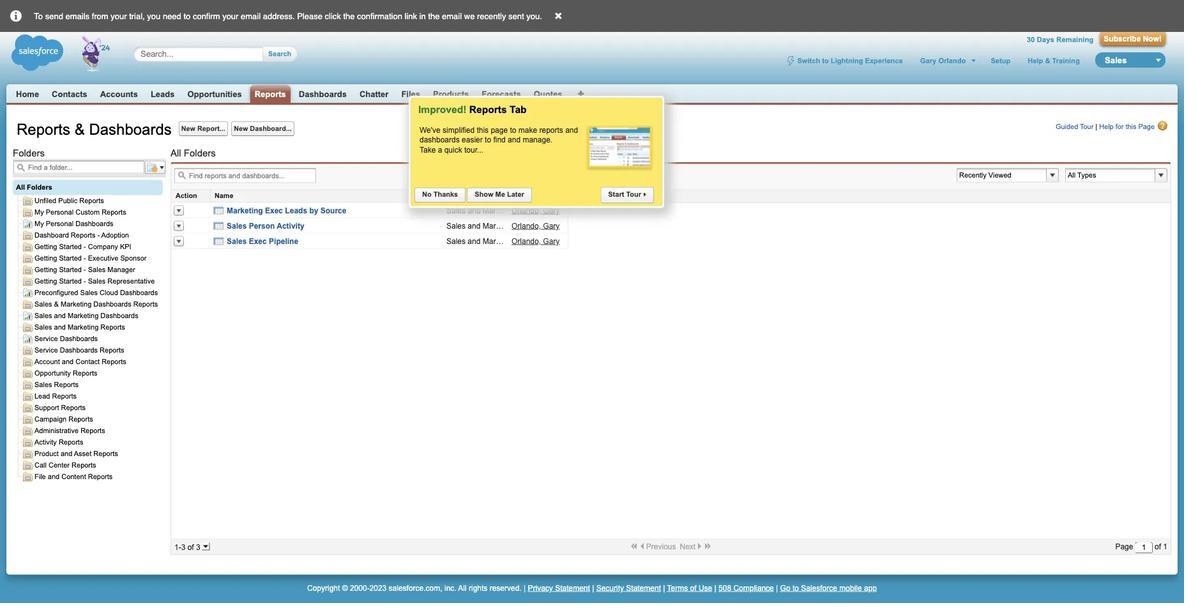 Task type: describe. For each thing, give the bounding box(es) containing it.
we've
[[420, 126, 441, 134]]

show me later button
[[475, 190, 525, 199]]

marketing exec leads by source
[[227, 206, 347, 215]]

thanks
[[434, 191, 458, 198]]

info image
[[0, 0, 32, 22]]

no thanks
[[422, 191, 458, 198]]

folders up action
[[184, 148, 216, 158]]

3 orlando, gary from the top
[[512, 237, 560, 245]]

later
[[507, 191, 525, 198]]

getting started - sales representative link
[[33, 276, 157, 287]]

guided
[[1056, 123, 1079, 131]]

for
[[1116, 123, 1124, 131]]

action image for sales exec pipeline
[[174, 236, 184, 246]]

| left privacy on the left bottom
[[524, 584, 526, 592]]

orlando, for marketing exec leads by source
[[512, 206, 541, 215]]

reports & dashboards
[[17, 121, 172, 138]]

experience
[[866, 57, 903, 65]]

to right need
[[184, 11, 191, 21]]

30 days remaining
[[1027, 35, 1094, 44]]

orlando, gary link for sales person activity
[[512, 221, 560, 230]]

dashboards
[[420, 136, 460, 144]]

service dashboards link
[[33, 333, 100, 345]]

dashboards link
[[299, 89, 347, 99]]

guided tour link
[[1056, 123, 1094, 131]]

opportunity
[[35, 369, 71, 377]]

emails
[[65, 11, 90, 21]]

files
[[402, 89, 421, 99]]

sales exec pipeline link
[[227, 237, 298, 245]]

| left terms
[[664, 584, 666, 592]]

reports
[[540, 126, 564, 134]]

rights
[[469, 584, 488, 592]]

accounts
[[100, 89, 138, 99]]

getting for getting started - company kpi
[[35, 243, 57, 251]]

mobile
[[840, 584, 863, 592]]

product and asset reports link
[[33, 448, 120, 460]]

folders up "all folders" link
[[13, 148, 45, 158]]

send
[[45, 11, 63, 21]]

sales and marketing reports link
[[33, 322, 127, 333]]

preconfigured sales cloud dashboards
[[35, 289, 158, 297]]

to
[[34, 11, 43, 21]]

support
[[35, 404, 59, 412]]

getting started - sales representative
[[35, 277, 155, 285]]

getting for getting started - sales manager
[[35, 266, 57, 274]]

dashboard
[[35, 231, 69, 239]]

getting for getting started - sales representative
[[35, 277, 57, 285]]

1 email from the left
[[241, 11, 261, 21]]

home link
[[16, 89, 39, 99]]

©
[[342, 584, 348, 592]]

sales and marketing dashboards link
[[33, 310, 140, 322]]

files link
[[402, 89, 421, 99]]

copyright © 2000-2023 salesforce.com, inc. all rights reserved. | privacy statement | security statement | terms of use | 508 compliance | go to salesforce mobile app
[[307, 584, 877, 592]]

sponsor
[[120, 254, 147, 262]]

personal for custom
[[46, 208, 74, 216]]

1-3 of 3
[[174, 543, 200, 552]]

of 1
[[1155, 543, 1168, 551]]

app
[[865, 584, 877, 592]]

service dashboards
[[35, 335, 98, 343]]

2 statement from the left
[[626, 584, 661, 592]]

next image
[[696, 543, 702, 549]]

improved! reports tab
[[419, 104, 527, 115]]

simplified
[[443, 126, 475, 134]]

start
[[609, 191, 625, 198]]

activity reports
[[35, 438, 83, 446]]

help & training link
[[1027, 57, 1082, 65]]

sales reports
[[35, 381, 79, 389]]

exec for sales
[[249, 237, 267, 245]]

30 days remaining link
[[1027, 35, 1094, 44]]

products
[[433, 89, 469, 99]]

orlando, gary for marketing exec leads by source
[[512, 206, 560, 215]]

support reports
[[35, 404, 86, 412]]

reports inside "link"
[[94, 450, 118, 458]]

sales person activity
[[227, 221, 305, 230]]

opportunities link
[[188, 89, 242, 99]]

terms of use link
[[668, 584, 713, 592]]

tab
[[510, 104, 527, 115]]

0 vertical spatial all
[[171, 148, 181, 158]]

quick
[[445, 146, 463, 154]]

company
[[88, 243, 118, 251]]

getting started - company kpi link
[[33, 241, 133, 253]]

1 horizontal spatial of
[[691, 584, 697, 592]]

me
[[496, 191, 505, 198]]

3 orlando, gary link from the top
[[512, 237, 560, 245]]

1 vertical spatial all folders
[[16, 183, 52, 191]]

orlando, gary for sales person activity
[[512, 221, 560, 230]]

action
[[176, 191, 197, 199]]

switch to lightning experience
[[798, 57, 903, 65]]

start tour
[[609, 191, 642, 198]]

from
[[92, 11, 108, 21]]

& for help
[[1046, 57, 1051, 65]]

and inside "link"
[[61, 450, 72, 458]]

click
[[325, 11, 341, 21]]

preconfigured sales cloud dashboards link
[[33, 287, 160, 299]]

| right guided tour link
[[1096, 123, 1098, 131]]

pipeline
[[269, 237, 298, 245]]

quotes link
[[534, 89, 563, 99]]

getting started - sales manager link
[[33, 264, 137, 276]]

switch
[[798, 57, 821, 65]]

- for representative
[[84, 277, 86, 285]]

privacy statement link
[[528, 584, 590, 592]]

| left 508
[[715, 584, 717, 592]]

source
[[321, 206, 347, 215]]

folders up unfiled
[[27, 183, 52, 191]]

administrative reports link
[[33, 425, 107, 437]]

compliance
[[734, 584, 774, 592]]

2000-
[[350, 584, 370, 592]]

getting started - executive sponsor
[[35, 254, 147, 262]]

started for getting started - sales representative
[[59, 277, 82, 285]]

- inside dashboard reports - adoption link
[[97, 231, 100, 239]]

orlando, gary link for marketing exec leads by source
[[512, 206, 560, 215]]

tour for guided
[[1081, 123, 1094, 131]]

training
[[1053, 57, 1080, 65]]

action image for marketing exec leads by source
[[174, 205, 184, 216]]

kpi
[[120, 243, 131, 251]]

start tour button
[[609, 190, 647, 200]]

to right switch at right
[[823, 57, 829, 65]]

to right page
[[510, 126, 517, 134]]

my for my personal custom reports
[[35, 208, 44, 216]]

- for sponsor
[[84, 254, 86, 262]]

name
[[215, 191, 234, 199]]

sales & marketing dashboards reports link
[[33, 299, 160, 310]]

service for service dashboards
[[35, 335, 58, 343]]

cloud
[[100, 289, 118, 297]]

help for help for this page
[[1100, 123, 1114, 131]]

service for service dashboards reports
[[35, 346, 58, 354]]

by
[[539, 191, 548, 199]]



Task type: locate. For each thing, give the bounding box(es) containing it.
1 vertical spatial orlando,
[[512, 221, 541, 230]]

and
[[566, 126, 578, 134], [508, 136, 521, 144], [468, 206, 481, 215], [468, 221, 481, 230], [468, 237, 481, 245], [54, 312, 66, 320], [54, 323, 66, 331], [62, 358, 74, 366], [61, 450, 72, 458], [48, 473, 60, 481]]

days
[[1038, 35, 1055, 44]]

help for this page
[[1100, 123, 1155, 131]]

to send emails from your trial, you need to confirm your email address. please click the confirmation link in the email we recently sent you.
[[34, 11, 542, 21]]

tour for start
[[627, 191, 642, 198]]

public
[[58, 197, 77, 205]]

0 horizontal spatial statement
[[555, 584, 590, 592]]

1 getting from the top
[[35, 243, 57, 251]]

the
[[343, 11, 355, 21], [428, 11, 440, 21]]

2 orlando, from the top
[[512, 221, 541, 230]]

activity down marketing exec leads by source
[[277, 221, 305, 230]]

1 the from the left
[[343, 11, 355, 21]]

adoption
[[101, 231, 129, 239]]

30
[[1027, 35, 1036, 44]]

tour
[[1081, 123, 1094, 131], [627, 191, 642, 198]]

0 horizontal spatial all
[[16, 183, 25, 191]]

help for help & training
[[1028, 57, 1044, 65]]

getting started - company kpi
[[35, 243, 131, 251]]

manager
[[108, 266, 135, 274]]

- down getting started - executive sponsor
[[84, 266, 86, 274]]

person
[[249, 221, 275, 230]]

file and content reports link
[[33, 471, 115, 483]]

None field
[[1136, 542, 1154, 553]]

chatter
[[360, 89, 389, 99]]

sales and marketing reports
[[447, 206, 546, 215], [447, 221, 546, 230], [447, 237, 546, 245], [35, 323, 125, 331]]

1 horizontal spatial the
[[428, 11, 440, 21]]

all folders up unfiled
[[16, 183, 52, 191]]

1 horizontal spatial activity
[[277, 221, 305, 230]]

1 vertical spatial leads
[[285, 206, 307, 215]]

| left security in the right of the page
[[593, 584, 595, 592]]

2 horizontal spatial of
[[1155, 543, 1162, 551]]

& for reports
[[75, 121, 85, 138]]

0 horizontal spatial tour
[[627, 191, 642, 198]]

this for for
[[1126, 123, 1137, 131]]

- inside getting started - company kpi link
[[84, 243, 86, 251]]

activity
[[277, 221, 305, 230], [35, 438, 57, 446]]

2 vertical spatial &
[[54, 300, 59, 308]]

2 horizontal spatial &
[[1046, 57, 1051, 65]]

0 vertical spatial orlando, gary link
[[512, 206, 560, 215]]

1 3 from the left
[[181, 543, 186, 552]]

& left training
[[1046, 57, 1051, 65]]

executive
[[88, 254, 119, 262]]

0 horizontal spatial 3
[[181, 543, 186, 552]]

0 vertical spatial service
[[35, 335, 58, 343]]

1 vertical spatial report image
[[213, 236, 224, 246]]

1 vertical spatial action image
[[174, 221, 184, 231]]

dashboard reports - adoption link
[[33, 230, 131, 241]]

1 vertical spatial personal
[[46, 220, 74, 228]]

1 vertical spatial orlando, gary link
[[512, 221, 560, 230]]

1 vertical spatial orlando, gary
[[512, 221, 560, 230]]

gary for sales person activity orlando, gary link
[[543, 221, 560, 230]]

guided tour |
[[1056, 123, 1100, 131]]

started up preconfigured
[[59, 277, 82, 285]]

this up easier
[[477, 126, 489, 134]]

1 statement from the left
[[555, 584, 590, 592]]

1 horizontal spatial help
[[1100, 123, 1114, 131]]

started for getting started - company kpi
[[59, 243, 82, 251]]

Search... text field
[[141, 49, 251, 59]]

1 personal from the top
[[46, 208, 74, 216]]

content
[[61, 473, 86, 481]]

opportunity reports
[[35, 369, 97, 377]]

tour inside start tour button
[[627, 191, 642, 198]]

0 vertical spatial report image
[[213, 221, 224, 231]]

all tabs image
[[578, 89, 585, 97]]

leads right accounts
[[151, 89, 175, 99]]

2 vertical spatial action image
[[174, 236, 184, 246]]

of left 1
[[1155, 543, 1162, 551]]

this right for
[[1126, 123, 1137, 131]]

personal up dashboard
[[46, 220, 74, 228]]

to right go
[[793, 584, 799, 592]]

file and content reports
[[35, 473, 113, 481]]

sales and marketing dashboards
[[35, 312, 138, 320]]

marketing
[[227, 206, 263, 215], [483, 206, 517, 215], [483, 221, 517, 230], [483, 237, 517, 245], [61, 300, 92, 308], [68, 312, 99, 320], [68, 323, 99, 331]]

1 horizontal spatial tour
[[1081, 123, 1094, 131]]

- down getting started - company kpi link at the top left
[[84, 254, 86, 262]]

1 orlando, from the top
[[512, 206, 541, 215]]

gary for marketing exec leads by source orlando, gary link
[[543, 206, 560, 215]]

page left of 1
[[1116, 543, 1134, 551]]

1 horizontal spatial statement
[[626, 584, 661, 592]]

0 horizontal spatial help
[[1028, 57, 1044, 65]]

0 horizontal spatial activity
[[35, 438, 57, 446]]

3 orlando, from the top
[[512, 237, 541, 245]]

4 started from the top
[[59, 277, 82, 285]]

getting for getting started - executive sponsor
[[35, 254, 57, 262]]

2 personal from the top
[[46, 220, 74, 228]]

4 getting from the top
[[35, 277, 57, 285]]

3 getting from the top
[[35, 266, 57, 274]]

1 vertical spatial tour
[[627, 191, 642, 198]]

action image
[[174, 205, 184, 216], [174, 221, 184, 231], [174, 236, 184, 246]]

file
[[35, 473, 46, 481]]

report image for sales exec pipeline
[[213, 236, 224, 246]]

call center reports
[[35, 461, 96, 469]]

salesforce.com,
[[389, 584, 443, 592]]

1 vertical spatial activity
[[35, 438, 57, 446]]

report image for sales person activity
[[213, 221, 224, 231]]

1 vertical spatial exec
[[249, 237, 267, 245]]

1 action image from the top
[[174, 205, 184, 216]]

of left use
[[691, 584, 697, 592]]

activity up product
[[35, 438, 57, 446]]

2 your from the left
[[222, 11, 239, 21]]

previous image
[[641, 543, 647, 549]]

0 horizontal spatial page
[[1116, 543, 1134, 551]]

| left go
[[777, 584, 779, 592]]

1 report image from the top
[[213, 221, 224, 231]]

& down preconfigured
[[54, 300, 59, 308]]

folder
[[447, 191, 468, 199]]

forecasts link
[[482, 89, 521, 99]]

asset
[[74, 450, 92, 458]]

page right for
[[1139, 123, 1155, 131]]

1 vertical spatial my
[[35, 220, 44, 228]]

setup link
[[990, 57, 1012, 65]]

0 vertical spatial help
[[1028, 57, 1044, 65]]

report image
[[213, 221, 224, 231], [213, 236, 224, 246]]

exec for marketing
[[265, 206, 283, 215]]

2 the from the left
[[428, 11, 440, 21]]

2 3 from the left
[[196, 543, 200, 552]]

by
[[310, 206, 319, 215]]

- inside getting started - executive sponsor link
[[84, 254, 86, 262]]

exec up the sales person activity link
[[265, 206, 283, 215]]

your left 'trial,'
[[111, 11, 127, 21]]

2 started from the top
[[59, 254, 82, 262]]

2 vertical spatial all
[[458, 584, 467, 592]]

started down dashboard reports - adoption
[[59, 243, 82, 251]]

salesforce.com image
[[8, 32, 120, 73]]

0 horizontal spatial email
[[241, 11, 261, 21]]

email left the 'we'
[[442, 11, 462, 21]]

leads left by
[[285, 206, 307, 215]]

close image
[[545, 2, 573, 21]]

2 action image from the top
[[174, 221, 184, 231]]

of right the 1-
[[188, 543, 194, 552]]

help left for
[[1100, 123, 1114, 131]]

3
[[181, 543, 186, 552], [196, 543, 200, 552]]

salesforce
[[802, 584, 838, 592]]

508 compliance link
[[719, 584, 774, 592]]

email left address.
[[241, 11, 261, 21]]

None text field
[[13, 161, 144, 174], [174, 168, 316, 183], [957, 168, 1047, 182], [13, 161, 144, 174], [174, 168, 316, 183], [957, 168, 1047, 182]]

previous
[[647, 542, 676, 551]]

0 horizontal spatial your
[[111, 11, 127, 21]]

report image
[[213, 205, 224, 216]]

personal for dashboards
[[46, 220, 74, 228]]

the right in
[[428, 11, 440, 21]]

0 horizontal spatial this
[[477, 126, 489, 134]]

started for getting started - sales manager
[[59, 266, 82, 274]]

1 horizontal spatial your
[[222, 11, 239, 21]]

personal down public on the left of the page
[[46, 208, 74, 216]]

2 getting from the top
[[35, 254, 57, 262]]

my for my personal dashboards
[[35, 220, 44, 228]]

2 report image from the top
[[213, 236, 224, 246]]

1 my from the top
[[35, 208, 44, 216]]

508
[[719, 584, 732, 592]]

1 horizontal spatial &
[[75, 121, 85, 138]]

3 started from the top
[[59, 266, 82, 274]]

2 orlando, gary link from the top
[[512, 221, 560, 230]]

a
[[438, 146, 442, 154]]

products link
[[433, 89, 469, 99]]

1 vertical spatial &
[[75, 121, 85, 138]]

this
[[1126, 123, 1137, 131], [477, 126, 489, 134]]

need
[[163, 11, 181, 21]]

center
[[49, 461, 70, 469]]

2 orlando, gary from the top
[[512, 221, 560, 230]]

- for kpi
[[84, 243, 86, 251]]

next
[[680, 542, 696, 551]]

0 vertical spatial tour
[[1081, 123, 1094, 131]]

1 your from the left
[[111, 11, 127, 21]]

1 horizontal spatial all folders
[[171, 148, 216, 158]]

folders
[[13, 148, 45, 158], [184, 148, 216, 158], [27, 183, 52, 191]]

first page image
[[631, 543, 637, 549]]

1 started from the top
[[59, 243, 82, 251]]

my down unfiled
[[35, 208, 44, 216]]

security statement link
[[597, 584, 661, 592]]

2 vertical spatial orlando,
[[512, 237, 541, 245]]

dashboard reports - adoption
[[35, 231, 129, 239]]

lead reports link
[[33, 391, 79, 402]]

leads
[[151, 89, 175, 99], [285, 206, 307, 215]]

None button
[[1101, 32, 1166, 45], [263, 46, 291, 62], [179, 121, 228, 136], [231, 121, 294, 136], [1101, 32, 1166, 45], [263, 46, 291, 62], [179, 121, 228, 136], [231, 121, 294, 136]]

marketing exec leads by source link
[[227, 206, 347, 215]]

my personal dashboards
[[35, 220, 113, 228]]

2 my from the top
[[35, 220, 44, 228]]

0 vertical spatial activity
[[277, 221, 305, 230]]

1 vertical spatial page
[[1116, 543, 1134, 551]]

getting started - sales manager
[[35, 266, 135, 274]]

- inside "getting started - sales manager" link
[[84, 266, 86, 274]]

2 email from the left
[[442, 11, 462, 21]]

gary for 1st orlando, gary link from the bottom of the page
[[543, 237, 560, 245]]

0 vertical spatial orlando, gary
[[512, 206, 560, 215]]

0 vertical spatial personal
[[46, 208, 74, 216]]

lightning
[[831, 57, 864, 65]]

0 vertical spatial exec
[[265, 206, 283, 215]]

all
[[171, 148, 181, 158], [16, 183, 25, 191], [458, 584, 467, 592]]

sales
[[1106, 55, 1128, 65], [447, 206, 466, 215], [227, 221, 247, 230], [447, 221, 466, 230], [227, 237, 247, 245], [447, 237, 466, 245], [88, 266, 106, 274], [88, 277, 106, 285], [80, 289, 98, 297], [35, 300, 52, 308], [35, 312, 52, 320], [35, 323, 52, 331], [35, 381, 52, 389]]

1 orlando, gary from the top
[[512, 206, 560, 215]]

this for simplified
[[477, 126, 489, 134]]

0 vertical spatial my
[[35, 208, 44, 216]]

getting
[[35, 243, 57, 251], [35, 254, 57, 262], [35, 266, 57, 274], [35, 277, 57, 285]]

show me later
[[475, 191, 525, 198]]

the right click
[[343, 11, 355, 21]]

started for getting started - executive sponsor
[[59, 254, 82, 262]]

this inside we've simplified this page to make reports and dashboards easier to find and manage. take a quick tour...
[[477, 126, 489, 134]]

& for sales
[[54, 300, 59, 308]]

0 vertical spatial leads
[[151, 89, 175, 99]]

to left find
[[485, 136, 492, 144]]

orlando, for sales person activity
[[512, 221, 541, 230]]

1 vertical spatial service
[[35, 346, 58, 354]]

- inside getting started - sales representative link
[[84, 277, 86, 285]]

0 horizontal spatial all folders
[[16, 183, 52, 191]]

2 vertical spatial orlando, gary
[[512, 237, 560, 245]]

administrative reports
[[35, 427, 105, 435]]

1 horizontal spatial 3
[[196, 543, 200, 552]]

my up dashboard
[[35, 220, 44, 228]]

- down "getting started - sales manager" link
[[84, 277, 86, 285]]

representative
[[108, 277, 155, 285]]

statement right privacy on the left bottom
[[555, 584, 590, 592]]

go to salesforce mobile app link
[[781, 584, 877, 592]]

remaining
[[1057, 35, 1094, 44]]

all folders up action
[[171, 148, 216, 158]]

1 horizontal spatial email
[[442, 11, 462, 21]]

help down 30
[[1028, 57, 1044, 65]]

started down getting started - executive sponsor
[[59, 266, 82, 274]]

my personal custom reports link
[[33, 207, 128, 218]]

- down dashboard reports - adoption link
[[84, 243, 86, 251]]

1 service from the top
[[35, 335, 58, 343]]

support reports link
[[33, 402, 88, 414]]

1 horizontal spatial leads
[[285, 206, 307, 215]]

0 horizontal spatial leads
[[151, 89, 175, 99]]

|
[[1096, 123, 1098, 131], [524, 584, 526, 592], [593, 584, 595, 592], [664, 584, 666, 592], [715, 584, 717, 592], [777, 584, 779, 592]]

tour right guided
[[1081, 123, 1094, 131]]

3 action image from the top
[[174, 236, 184, 246]]

improved!
[[419, 104, 467, 115]]

home
[[16, 89, 39, 99]]

1 vertical spatial all
[[16, 183, 25, 191]]

statement right security in the right of the page
[[626, 584, 661, 592]]

statement
[[555, 584, 590, 592], [626, 584, 661, 592]]

0 horizontal spatial the
[[343, 11, 355, 21]]

1 horizontal spatial all
[[171, 148, 181, 158]]

0 vertical spatial &
[[1046, 57, 1051, 65]]

tour right start
[[627, 191, 642, 198]]

0 horizontal spatial &
[[54, 300, 59, 308]]

exec down person
[[249, 237, 267, 245]]

1 horizontal spatial page
[[1139, 123, 1155, 131]]

0 vertical spatial page
[[1139, 123, 1155, 131]]

0 vertical spatial action image
[[174, 205, 184, 216]]

copyright
[[307, 584, 340, 592]]

1 horizontal spatial this
[[1126, 123, 1137, 131]]

None text field
[[1066, 168, 1155, 182]]

- for manager
[[84, 266, 86, 274]]

last page image
[[706, 543, 711, 549]]

contacts
[[52, 89, 87, 99]]

1 vertical spatial help
[[1100, 123, 1114, 131]]

0 horizontal spatial of
[[188, 543, 194, 552]]

2 service from the top
[[35, 346, 58, 354]]

trial,
[[129, 11, 145, 21]]

2 vertical spatial orlando, gary link
[[512, 237, 560, 245]]

action image for sales person activity
[[174, 221, 184, 231]]

all inside "all folders" link
[[16, 183, 25, 191]]

unfiled public reports
[[35, 197, 104, 205]]

1
[[1164, 543, 1168, 551]]

0 vertical spatial all folders
[[171, 148, 216, 158]]

- up company
[[97, 231, 100, 239]]

make
[[519, 126, 538, 134]]

1 orlando, gary link from the top
[[512, 206, 560, 215]]

2 horizontal spatial all
[[458, 584, 467, 592]]

custom
[[76, 208, 100, 216]]

& down contacts
[[75, 121, 85, 138]]

orlando, gary
[[512, 206, 560, 215], [512, 221, 560, 230], [512, 237, 560, 245]]

lead
[[35, 392, 50, 400]]

1-
[[174, 543, 181, 552]]

your right confirm
[[222, 11, 239, 21]]

0 vertical spatial orlando,
[[512, 206, 541, 215]]

started down getting started - company kpi
[[59, 254, 82, 262]]



Task type: vqa. For each thing, say whether or not it's contained in the screenshot.
setup
yes



